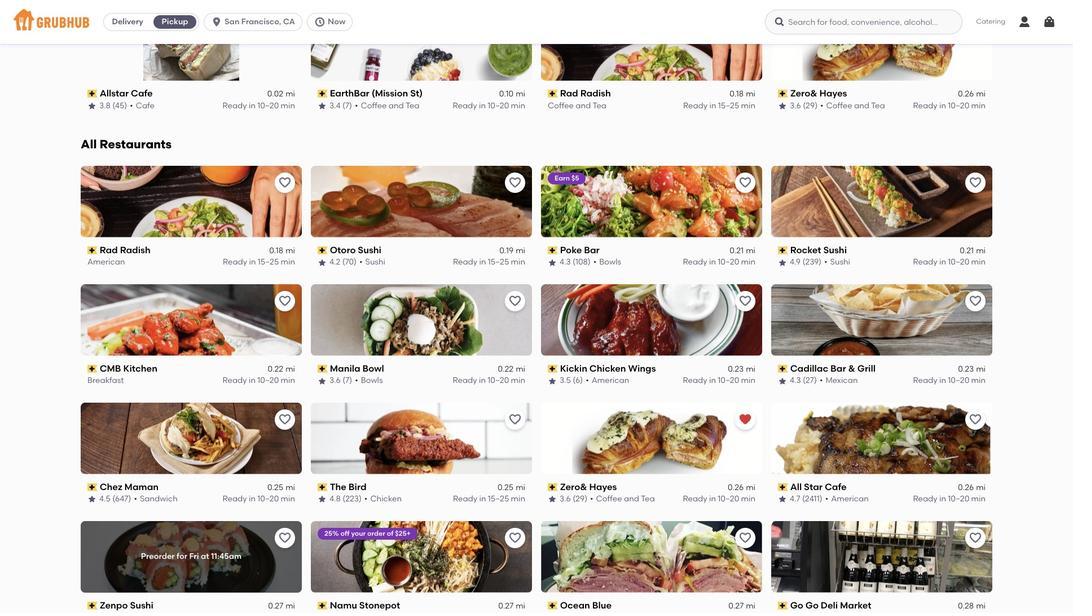 Task type: vqa. For each thing, say whether or not it's contained in the screenshot.


Task type: locate. For each thing, give the bounding box(es) containing it.
chicken for •
[[371, 495, 402, 504]]

off right the $6
[[103, 17, 113, 25]]

0 horizontal spatial off
[[103, 17, 113, 25]]

1 vertical spatial earn
[[555, 174, 570, 182]]

0.27 mi for namu stonepot
[[499, 602, 526, 611]]

15–25 for the otoro sushi logo
[[488, 258, 509, 267]]

zero& hayes
[[791, 88, 848, 99], [560, 482, 617, 493]]

4.3 (27)
[[790, 376, 817, 386]]

star icon image
[[87, 101, 97, 110], [318, 101, 327, 110], [778, 101, 787, 110], [318, 258, 327, 267], [548, 258, 557, 267], [778, 258, 787, 267], [318, 377, 327, 386], [548, 377, 557, 386], [778, 377, 787, 386], [87, 495, 97, 504], [318, 495, 327, 504], [548, 495, 557, 504], [778, 495, 787, 504]]

0 horizontal spatial 0.23 mi
[[728, 365, 756, 374]]

•
[[130, 101, 133, 110], [355, 101, 358, 110], [821, 101, 824, 110], [360, 258, 363, 267], [594, 258, 597, 267], [825, 258, 828, 267], [355, 376, 358, 386], [586, 376, 589, 386], [820, 376, 823, 386], [134, 495, 137, 504], [365, 495, 368, 504], [590, 495, 594, 504], [826, 495, 829, 504]]

subscription pass image
[[318, 90, 328, 98], [548, 90, 558, 98], [87, 365, 97, 373], [318, 365, 328, 373], [548, 365, 558, 373], [778, 365, 788, 373], [87, 484, 97, 492], [548, 484, 558, 492], [87, 602, 97, 610], [548, 602, 558, 610], [778, 602, 788, 610]]

subscription pass image for zero&
[[548, 484, 558, 492]]

subscription pass image for rad
[[548, 90, 558, 98]]

1 horizontal spatial go
[[806, 600, 819, 611]]

0.26 mi for the saved restaurant button to the bottom
[[728, 483, 756, 493]]

1 vertical spatial 0.18 mi
[[269, 246, 295, 256]]

save this restaurant button for all star cafe logo on the bottom right
[[966, 410, 986, 430]]

ready for subscription pass icon related to chez
[[223, 495, 247, 504]]

save this restaurant image for chez maman logo
[[278, 413, 292, 427]]

2 0.23 from the left
[[959, 365, 974, 374]]

1 horizontal spatial bar
[[831, 363, 846, 374]]

1 vertical spatial american
[[592, 376, 630, 386]]

1 horizontal spatial 3.6
[[560, 495, 571, 504]]

bowls right (108)
[[600, 258, 622, 267]]

0.10 mi
[[499, 89, 526, 99]]

0 vertical spatial zero&
[[791, 88, 818, 99]]

star icon image for chez maman logo
[[87, 495, 97, 504]]

3.6 (29)
[[790, 101, 818, 110], [560, 495, 588, 504]]

• coffee and tea for the saved restaurant button to the bottom
[[590, 495, 655, 504]]

0 horizontal spatial $25+
[[158, 17, 174, 25]]

1 vertical spatial radish
[[120, 245, 151, 256]]

1 horizontal spatial 4.3
[[790, 376, 801, 386]]

bowls down bowl
[[361, 376, 383, 386]]

order down • chicken
[[367, 530, 385, 538]]

0 vertical spatial • bowls
[[594, 258, 622, 267]]

1 vertical spatial of
[[387, 530, 394, 538]]

1 horizontal spatial • bowls
[[594, 258, 622, 267]]

0 vertical spatial 3.6
[[790, 101, 801, 110]]

0 horizontal spatial of
[[150, 17, 156, 25]]

1 0.22 from the left
[[268, 365, 283, 374]]

0.27 mi for ocean blue
[[729, 602, 756, 611]]

• sushi
[[360, 258, 385, 267], [825, 258, 851, 267]]

earthbar
[[330, 88, 370, 99]]

earn left $8
[[325, 17, 340, 25]]

0.28
[[958, 602, 974, 611]]

earthbar (mission st)
[[330, 88, 423, 99]]

allstar cafe
[[100, 88, 153, 99]]

0 vertical spatial (7)
[[343, 101, 352, 110]]

1 0.25 from the left
[[268, 483, 283, 493]]

0 vertical spatial of
[[150, 17, 156, 25]]

0.25 mi for chez maman
[[268, 483, 295, 493]]

0 horizontal spatial 0.21
[[730, 246, 744, 256]]

cafe right star
[[825, 482, 847, 493]]

0.18 for coffee and tea
[[730, 89, 744, 99]]

order left 'pickup'
[[130, 17, 148, 25]]

earn left $5
[[555, 174, 570, 182]]

0 vertical spatial 0.18 mi
[[730, 89, 756, 99]]

0.18
[[730, 89, 744, 99], [269, 246, 283, 256]]

1 horizontal spatial zero&
[[791, 88, 818, 99]]

• american down all star cafe
[[826, 495, 869, 504]]

sushi
[[358, 245, 382, 256], [824, 245, 847, 256], [366, 258, 385, 267], [831, 258, 851, 267], [130, 600, 154, 611]]

saved restaurant image
[[739, 413, 752, 427]]

1 horizontal spatial 0.23 mi
[[959, 365, 986, 374]]

1 vertical spatial rad radish
[[100, 245, 151, 256]]

bar
[[584, 245, 600, 256], [831, 363, 846, 374]]

1 vertical spatial zero&
[[560, 482, 587, 493]]

min for rad radish logo related to coffee and tea
[[741, 101, 756, 110]]

1 0.23 mi from the left
[[728, 365, 756, 374]]

sushi down otoro sushi
[[366, 258, 385, 267]]

cafe
[[131, 88, 153, 99], [136, 101, 155, 110], [825, 482, 847, 493]]

2 • sushi from the left
[[825, 258, 851, 267]]

subscription pass image for zero& hayes
[[778, 90, 788, 98]]

0 horizontal spatial • bowls
[[355, 376, 383, 386]]

1 vertical spatial your
[[351, 530, 366, 538]]

subscription pass image for cmb
[[87, 365, 97, 373]]

0 vertical spatial • american
[[586, 376, 630, 386]]

american
[[87, 258, 125, 267], [592, 376, 630, 386], [832, 495, 869, 504]]

1 0.25 mi from the left
[[268, 483, 295, 493]]

0.23
[[728, 365, 744, 374], [959, 365, 974, 374]]

american for all star cafe
[[832, 495, 869, 504]]

4.3 left (27)
[[790, 376, 801, 386]]

1 0.23 from the left
[[728, 365, 744, 374]]

0 horizontal spatial 0.27
[[268, 602, 283, 611]]

(7)
[[343, 101, 352, 110], [343, 376, 352, 386]]

and
[[389, 101, 404, 110], [576, 101, 591, 110], [855, 101, 870, 110], [624, 495, 639, 504]]

4.3 for poke bar
[[560, 258, 571, 267]]

your
[[114, 17, 129, 25], [351, 530, 366, 538]]

ready in 10–20 min for subscription pass image for allstar cafe
[[223, 101, 295, 110]]

in
[[249, 101, 256, 110], [479, 101, 486, 110], [710, 101, 717, 110], [940, 101, 947, 110], [249, 258, 256, 267], [480, 258, 486, 267], [710, 258, 716, 267], [940, 258, 947, 267], [249, 376, 256, 386], [479, 376, 486, 386], [710, 376, 716, 386], [940, 376, 947, 386], [249, 495, 256, 504], [480, 495, 486, 504], [710, 495, 716, 504], [940, 495, 947, 504]]

chicken right '(223)'
[[371, 495, 402, 504]]

zero& for the saved restaurant button to the bottom
[[560, 482, 587, 493]]

earn $8
[[325, 17, 349, 25]]

sushi right the zenpo
[[130, 600, 154, 611]]

(7) right the 3.4
[[343, 101, 352, 110]]

0.23 for kickin chicken wings
[[728, 365, 744, 374]]

0 vertical spatial rad radish logo image
[[541, 9, 763, 81]]

0.25 mi for the bird
[[498, 483, 526, 493]]

0.18 mi for american
[[269, 246, 295, 256]]

ready in 15–25 min for american rad radish logo
[[223, 258, 295, 267]]

your right 25%
[[351, 530, 366, 538]]

0 vertical spatial off
[[103, 17, 113, 25]]

ready in 10–20 min
[[223, 101, 295, 110], [453, 101, 526, 110], [914, 101, 986, 110], [683, 258, 756, 267], [914, 258, 986, 267], [223, 376, 295, 386], [453, 376, 526, 386], [683, 376, 756, 386], [914, 376, 986, 386], [223, 495, 295, 504], [683, 495, 756, 504], [914, 495, 986, 504]]

rad radish logo image
[[541, 9, 763, 81], [81, 166, 302, 238]]

1 vertical spatial rad radish logo image
[[81, 166, 302, 238]]

francisco,
[[241, 17, 281, 27]]

$6
[[94, 17, 102, 25]]

rad
[[560, 88, 578, 99], [100, 245, 118, 256]]

save this restaurant button for kickin chicken wings logo
[[736, 291, 756, 311]]

subscription pass image
[[87, 90, 97, 98], [778, 90, 788, 98], [87, 247, 97, 255], [318, 247, 328, 255], [548, 247, 558, 255], [778, 247, 788, 255], [318, 484, 328, 492], [778, 484, 788, 492], [318, 602, 328, 610]]

0 vertical spatial zero& hayes
[[791, 88, 848, 99]]

of
[[150, 17, 156, 25], [387, 530, 394, 538]]

1 horizontal spatial 0.27 mi
[[499, 602, 526, 611]]

$25+ down • chicken
[[395, 530, 411, 538]]

1 horizontal spatial • coffee and tea
[[590, 495, 655, 504]]

0 horizontal spatial rad radish logo image
[[81, 166, 302, 238]]

1 go from the left
[[791, 600, 804, 611]]

min
[[281, 101, 295, 110], [511, 101, 526, 110], [741, 101, 756, 110], [972, 101, 986, 110], [281, 258, 295, 267], [511, 258, 526, 267], [741, 258, 756, 267], [972, 258, 986, 267], [281, 376, 295, 386], [511, 376, 526, 386], [741, 376, 756, 386], [972, 376, 986, 386], [281, 495, 295, 504], [511, 495, 526, 504], [741, 495, 756, 504], [972, 495, 986, 504]]

ready for subscription pass image related to rad radish
[[223, 258, 247, 267]]

coffee
[[361, 101, 387, 110], [548, 101, 574, 110], [827, 101, 853, 110], [596, 495, 622, 504]]

svg image
[[314, 16, 326, 28], [775, 16, 786, 28]]

4.3 (108)
[[560, 258, 591, 267]]

1 vertical spatial zero& hayes logo image
[[541, 403, 763, 475]]

2 horizontal spatial svg image
[[1043, 15, 1057, 29]]

ready for subscription pass icon corresponding to earthbar
[[453, 101, 477, 110]]

save this restaurant image
[[278, 19, 292, 33], [509, 176, 522, 190], [969, 176, 983, 190], [969, 295, 983, 308], [278, 413, 292, 427], [969, 413, 983, 427], [739, 531, 752, 545], [969, 531, 983, 545]]

0 vertical spatial order
[[130, 17, 148, 25]]

off right 25%
[[341, 530, 350, 538]]

1 • sushi from the left
[[360, 258, 385, 267]]

kickin
[[560, 363, 588, 374]]

1 0.21 mi from the left
[[730, 246, 756, 256]]

rad radish logo image for coffee and tea
[[541, 9, 763, 81]]

0 horizontal spatial saved restaurant button
[[736, 410, 756, 430]]

ready in 10–20 min for subscription pass icon for cmb
[[223, 376, 295, 386]]

sushi right rocket
[[824, 245, 847, 256]]

min for cmb kitchen logo
[[281, 376, 295, 386]]

2 0.25 mi from the left
[[498, 483, 526, 493]]

ready for rad subscription pass icon
[[684, 101, 708, 110]]

0 vertical spatial 4.3
[[560, 258, 571, 267]]

0 vertical spatial 3.6 (29)
[[790, 101, 818, 110]]

restaurants
[[100, 137, 172, 151]]

allstar cafe logo image
[[144, 9, 239, 81]]

1 horizontal spatial (29)
[[803, 101, 818, 110]]

0.23 mi
[[728, 365, 756, 374], [959, 365, 986, 374]]

(7) down manila
[[343, 376, 352, 386]]

0 vertical spatial rad radish
[[560, 88, 611, 99]]

0 horizontal spatial hayes
[[590, 482, 617, 493]]

in for allstar cafe logo
[[249, 101, 256, 110]]

• coffee and tea
[[355, 101, 420, 110], [821, 101, 885, 110], [590, 495, 655, 504]]

cmb kitchen logo image
[[81, 284, 302, 356]]

0 horizontal spatial zero& hayes
[[560, 482, 617, 493]]

15–25 for american rad radish logo
[[258, 258, 279, 267]]

• for chez maman logo
[[134, 495, 137, 504]]

in for poke bar logo
[[710, 258, 716, 267]]

go
[[791, 600, 804, 611], [806, 600, 819, 611]]

2 0.22 mi from the left
[[498, 365, 526, 374]]

bowls
[[600, 258, 622, 267], [361, 376, 383, 386]]

1 vertical spatial hayes
[[590, 482, 617, 493]]

1 vertical spatial 0.18
[[269, 246, 283, 256]]

0.25
[[268, 483, 283, 493], [498, 483, 514, 493]]

2 horizontal spatial 0.27
[[729, 602, 744, 611]]

1 horizontal spatial 0.22 mi
[[498, 365, 526, 374]]

now
[[328, 17, 346, 27]]

• american down kickin chicken wings
[[586, 376, 630, 386]]

0 vertical spatial zero& hayes logo image
[[772, 9, 993, 81]]

3 0.27 mi from the left
[[729, 602, 756, 611]]

1 horizontal spatial off
[[341, 530, 350, 538]]

• cafe
[[130, 101, 155, 110]]

1 horizontal spatial zero& hayes
[[791, 88, 848, 99]]

rocket sushi logo image
[[772, 166, 993, 238]]

ready in 15–25 min for the otoro sushi logo
[[453, 258, 526, 267]]

allstar
[[100, 88, 129, 99]]

earthbar (mission st) logo image
[[311, 9, 532, 81]]

in for manila bowl logo
[[479, 376, 486, 386]]

sushi for 0.27 mi
[[130, 600, 154, 611]]

bar up (108)
[[584, 245, 600, 256]]

star icon image for the bird logo
[[318, 495, 327, 504]]

0 vertical spatial earn
[[325, 17, 340, 25]]

$25+ right the delivery button
[[158, 17, 174, 25]]

pickup
[[162, 17, 188, 27]]

• bowls down bowl
[[355, 376, 383, 386]]

min for the bird logo
[[511, 495, 526, 504]]

2 0.27 mi from the left
[[499, 602, 526, 611]]

0 horizontal spatial 3.6 (29)
[[560, 495, 588, 504]]

bowls for bar
[[600, 258, 622, 267]]

1 horizontal spatial hayes
[[820, 88, 848, 99]]

chicken right the "kickin" at the bottom right of page
[[590, 363, 626, 374]]

cadillac
[[791, 363, 829, 374]]

of down • chicken
[[387, 530, 394, 538]]

subscription pass image for the bird
[[318, 484, 328, 492]]

of left 'pickup'
[[150, 17, 156, 25]]

namu stonepot
[[330, 600, 400, 611]]

2 horizontal spatial • coffee and tea
[[821, 101, 885, 110]]

in for the otoro sushi logo
[[480, 258, 486, 267]]

(29) for the top the saved restaurant button
[[803, 101, 818, 110]]

1 horizontal spatial $25+
[[395, 530, 411, 538]]

0.27 mi
[[268, 602, 295, 611], [499, 602, 526, 611], [729, 602, 756, 611]]

1 0.27 mi from the left
[[268, 602, 295, 611]]

0 horizontal spatial go
[[791, 600, 804, 611]]

0.23 for cadillac bar & grill
[[959, 365, 974, 374]]

0 horizontal spatial bowls
[[361, 376, 383, 386]]

sushi right otoro
[[358, 245, 382, 256]]

0.22 mi
[[268, 365, 295, 374], [498, 365, 526, 374]]

2 0.27 from the left
[[499, 602, 514, 611]]

all star cafe logo image
[[772, 403, 993, 475]]

1 0.27 from the left
[[268, 602, 283, 611]]

zenpo sushi
[[100, 600, 154, 611]]

1 horizontal spatial bowls
[[600, 258, 622, 267]]

0 horizontal spatial chicken
[[371, 495, 402, 504]]

1 horizontal spatial of
[[387, 530, 394, 538]]

0 horizontal spatial american
[[87, 258, 125, 267]]

0 horizontal spatial zero& hayes logo image
[[541, 403, 763, 475]]

ready for the bird subscription pass image
[[453, 495, 478, 504]]

(647)
[[112, 495, 131, 504]]

0.18 mi
[[730, 89, 756, 99], [269, 246, 295, 256]]

at
[[201, 552, 209, 562]]

ready for subscription pass icon for cmb
[[223, 376, 247, 386]]

2 vertical spatial american
[[832, 495, 869, 504]]

min for kickin chicken wings logo
[[741, 376, 756, 386]]

1 vertical spatial rad
[[100, 245, 118, 256]]

3.6 (7)
[[330, 376, 352, 386]]

cmb kitchen
[[100, 363, 157, 374]]

ready in 10–20 min for subscription pass icon related to manila
[[453, 376, 526, 386]]

0 horizontal spatial rad
[[100, 245, 118, 256]]

zero& hayes logo image
[[772, 9, 993, 81], [541, 403, 763, 475]]

• sushi down otoro sushi
[[360, 258, 385, 267]]

0.19
[[500, 246, 514, 256]]

ocean blue
[[560, 600, 612, 611]]

otoro sushi
[[330, 245, 382, 256]]

2 horizontal spatial 3.6
[[790, 101, 801, 110]]

0.22 for bowl
[[498, 365, 514, 374]]

(7) for earthbar
[[343, 101, 352, 110]]

chez maman logo image
[[81, 403, 302, 475]]

• sushi down rocket sushi
[[825, 258, 851, 267]]

the bird logo image
[[311, 403, 532, 475]]

3.4
[[330, 101, 341, 110]]

0 vertical spatial rad
[[560, 88, 578, 99]]

0 horizontal spatial 0.25
[[268, 483, 283, 493]]

0.21
[[730, 246, 744, 256], [960, 246, 974, 256]]

• chicken
[[365, 495, 402, 504]]

ready for subscription pass icon associated with kickin
[[683, 376, 708, 386]]

1 horizontal spatial 0.18
[[730, 89, 744, 99]]

of for 25% off your order of $25+
[[387, 530, 394, 538]]

(108)
[[573, 258, 591, 267]]

0 vertical spatial hayes
[[820, 88, 848, 99]]

save this restaurant button for cmb kitchen logo
[[275, 291, 295, 311]]

2 0.21 mi from the left
[[960, 246, 986, 256]]

cafe up "• cafe"
[[131, 88, 153, 99]]

zero&
[[791, 88, 818, 99], [560, 482, 587, 493]]

1 vertical spatial all
[[791, 482, 802, 493]]

sushi down rocket sushi
[[831, 258, 851, 267]]

$5
[[572, 174, 579, 182]]

all left restaurants
[[81, 137, 97, 151]]

0.18 mi for coffee and tea
[[730, 89, 756, 99]]

4.3 down 'poke'
[[560, 258, 571, 267]]

0.22 mi for manila bowl
[[498, 365, 526, 374]]

1 horizontal spatial chicken
[[590, 363, 626, 374]]

3.6 (29) for subscription pass icon corresponding to zero&
[[560, 495, 588, 504]]

1 horizontal spatial 0.22
[[498, 365, 514, 374]]

1 vertical spatial 3.6
[[330, 376, 341, 386]]

all up '4.7'
[[791, 482, 802, 493]]

in for american rad radish logo
[[249, 258, 256, 267]]

10–20 for manila bowl logo
[[488, 376, 509, 386]]

1 vertical spatial bowls
[[361, 376, 383, 386]]

poke bar logo image
[[541, 166, 763, 238]]

order for $6 off your order of $25+
[[130, 17, 148, 25]]

ready in 10–20 min for subscription pass icon related to chez
[[223, 495, 295, 504]]

save this restaurant image for go go deli market logo
[[969, 531, 983, 545]]

15–25
[[718, 101, 740, 110], [258, 258, 279, 267], [488, 258, 509, 267], [488, 495, 509, 504]]

$25+
[[158, 17, 174, 25], [395, 530, 411, 538]]

0.18 for american
[[269, 246, 283, 256]]

your right the $6
[[114, 17, 129, 25]]

3 0.27 from the left
[[729, 602, 744, 611]]

1 horizontal spatial 0.25 mi
[[498, 483, 526, 493]]

2 0.23 mi from the left
[[959, 365, 986, 374]]

0 horizontal spatial rad radish
[[100, 245, 151, 256]]

subscription pass image for ocean
[[548, 602, 558, 610]]

1 vertical spatial $25+
[[395, 530, 411, 538]]

2 0.25 from the left
[[498, 483, 514, 493]]

manila
[[330, 363, 361, 374]]

bowls for bowl
[[361, 376, 383, 386]]

earn for poke
[[555, 174, 570, 182]]

delivery
[[112, 17, 143, 27]]

min for the otoro sushi logo
[[511, 258, 526, 267]]

svg image
[[1018, 15, 1032, 29], [1043, 15, 1057, 29], [211, 16, 222, 28]]

• bowls right (108)
[[594, 258, 622, 267]]

1 horizontal spatial rad radish
[[560, 88, 611, 99]]

0.23 mi for cadillac bar & grill
[[959, 365, 986, 374]]

0.26 mi for the top the saved restaurant button
[[959, 89, 986, 99]]

2 0.22 from the left
[[498, 365, 514, 374]]

0 horizontal spatial radish
[[120, 245, 151, 256]]

1 svg image from the left
[[314, 16, 326, 28]]

1 0.21 from the left
[[730, 246, 744, 256]]

bar for cadillac
[[831, 363, 846, 374]]

earn
[[325, 17, 340, 25], [555, 174, 570, 182]]

1 horizontal spatial 0.18 mi
[[730, 89, 756, 99]]

min for cadillac bar & grill logo
[[972, 376, 986, 386]]

0 horizontal spatial • american
[[586, 376, 630, 386]]

rad radish for coffee and tea
[[560, 88, 611, 99]]

0.22 mi for cmb kitchen
[[268, 365, 295, 374]]

1 horizontal spatial 0.21 mi
[[960, 246, 986, 256]]

ocean blue logo image
[[541, 521, 763, 593]]

3.8
[[99, 101, 111, 110]]

1 vertical spatial 4.3
[[790, 376, 801, 386]]

1 vertical spatial chicken
[[371, 495, 402, 504]]

(mission
[[372, 88, 408, 99]]

1 0.22 mi from the left
[[268, 365, 295, 374]]

save this restaurant image for cadillac bar & grill logo
[[969, 295, 983, 308]]

ready in 15–25 min
[[684, 101, 756, 110], [223, 258, 295, 267], [453, 258, 526, 267], [453, 495, 526, 504]]

cafe down "allstar cafe"
[[136, 101, 155, 110]]

• american for cafe
[[826, 495, 869, 504]]

namu
[[330, 600, 357, 611]]

rad radish logo image for american
[[81, 166, 302, 238]]

bar up • mexican
[[831, 363, 846, 374]]

0 horizontal spatial • sushi
[[360, 258, 385, 267]]

2 horizontal spatial american
[[832, 495, 869, 504]]

save this restaurant image
[[278, 176, 292, 190], [739, 176, 752, 190], [278, 295, 292, 308], [509, 295, 522, 308], [739, 295, 752, 308], [509, 413, 522, 427], [278, 531, 292, 545], [509, 531, 522, 545]]

1 vertical spatial 3.6 (29)
[[560, 495, 588, 504]]

1 vertical spatial cafe
[[136, 101, 155, 110]]

catering button
[[969, 9, 1014, 35]]

(239)
[[803, 258, 822, 267]]

ready for subscription pass icon related to manila
[[453, 376, 477, 386]]

1 horizontal spatial all
[[791, 482, 802, 493]]

3.8 (45)
[[99, 101, 127, 110]]

1 horizontal spatial 3.6 (29)
[[790, 101, 818, 110]]

1 vertical spatial off
[[341, 530, 350, 538]]

2 0.21 from the left
[[960, 246, 974, 256]]

subscription pass image for all star cafe
[[778, 484, 788, 492]]



Task type: describe. For each thing, give the bounding box(es) containing it.
ready in 10–20 min for cadillac's subscription pass icon
[[914, 376, 986, 386]]

3.6 for saved restaurant icon
[[790, 101, 801, 110]]

• for poke bar logo
[[594, 258, 597, 267]]

4.2 (70)
[[330, 258, 357, 267]]

coffee and tea
[[548, 101, 607, 110]]

ready for subscription pass image for all star cafe
[[914, 495, 938, 504]]

0.28 mi
[[958, 602, 986, 611]]

4.2
[[330, 258, 341, 267]]

min for american rad radish logo
[[281, 258, 295, 267]]

maman
[[125, 482, 159, 493]]

$8
[[341, 17, 349, 25]]

save this restaurant button for go go deli market logo
[[966, 528, 986, 548]]

zero& hayes logo image for the top the saved restaurant button
[[772, 9, 993, 81]]

all for all restaurants
[[81, 137, 97, 151]]

min for poke bar logo
[[741, 258, 756, 267]]

0 vertical spatial saved restaurant button
[[966, 16, 986, 36]]

min for allstar cafe logo
[[281, 101, 295, 110]]

ready in 10–20 min for subscription pass icon corresponding to zero&
[[683, 495, 756, 504]]

star icon image for kickin chicken wings logo
[[548, 377, 557, 386]]

rocket
[[791, 245, 822, 256]]

1 horizontal spatial svg image
[[1018, 15, 1032, 29]]

ca
[[283, 17, 295, 27]]

25% off your order of $25+
[[325, 530, 411, 538]]

4.8
[[330, 495, 341, 504]]

4.9
[[790, 258, 801, 267]]

• sushi for rocket sushi
[[825, 258, 851, 267]]

save this restaurant button for cadillac bar & grill logo
[[966, 291, 986, 311]]

subscription pass image for go
[[778, 602, 788, 610]]

your for 25%
[[351, 530, 366, 538]]

subscription pass image for manila
[[318, 365, 328, 373]]

in for chez maman logo
[[249, 495, 256, 504]]

4.8 (223)
[[330, 495, 362, 504]]

0.27 for blue
[[729, 602, 744, 611]]

0.02 mi
[[267, 89, 295, 99]]

Search for food, convenience, alcohol... search field
[[766, 10, 963, 34]]

kickin chicken wings
[[560, 363, 656, 374]]

in for earthbar (mission st) logo in the top left of the page
[[479, 101, 486, 110]]

cafe for • cafe
[[136, 101, 155, 110]]

1 vertical spatial saved restaurant button
[[736, 410, 756, 430]]

• sandwich
[[134, 495, 178, 504]]

• coffee and tea for the top the saved restaurant button
[[821, 101, 885, 110]]

• for rocket sushi logo
[[825, 258, 828, 267]]

10–20 for cmb kitchen logo
[[258, 376, 279, 386]]

ready in 15–25 min for the bird logo
[[453, 495, 526, 504]]

0.25 for maman
[[268, 483, 283, 493]]

3.6 (29) for zero& hayes's subscription pass image
[[790, 101, 818, 110]]

0 horizontal spatial 3.6
[[330, 376, 341, 386]]

zero& hayes for the top the saved restaurant button
[[791, 88, 848, 99]]

(7) for manila
[[343, 376, 352, 386]]

namu stonepot logo image
[[311, 521, 532, 593]]

• bowls for bowl
[[355, 376, 383, 386]]

15–25 for rad radish logo related to coffee and tea
[[718, 101, 740, 110]]

san francisco, ca button
[[204, 13, 307, 31]]

cadillac bar & grill logo image
[[772, 284, 993, 356]]

ready in 15–25 min for rad radish logo related to coffee and tea
[[684, 101, 756, 110]]

10–20 for earthbar (mission st) logo in the top left of the page
[[488, 101, 509, 110]]

all restaurants
[[81, 137, 172, 151]]

now button
[[307, 13, 358, 31]]

4.7 (2411)
[[790, 495, 823, 504]]

rad radish for american
[[100, 245, 151, 256]]

ready for subscription pass icon corresponding to zero&
[[683, 495, 708, 504]]

all star cafe
[[791, 482, 847, 493]]

in for rocket sushi logo
[[940, 258, 947, 267]]

(223)
[[343, 495, 362, 504]]

radish for coffee and tea
[[581, 88, 611, 99]]

preorder for fri at 11:45am
[[141, 552, 242, 562]]

subscription pass image for rad radish
[[87, 247, 97, 255]]

deli
[[821, 600, 838, 611]]

(6)
[[573, 376, 583, 386]]

star
[[804, 482, 823, 493]]

rocket sushi
[[791, 245, 847, 256]]

kickin chicken wings logo image
[[541, 284, 763, 356]]

0.26 for the saved restaurant button to the bottom
[[728, 483, 744, 493]]

cmb
[[100, 363, 121, 374]]

catering
[[977, 18, 1006, 26]]

pickup button
[[151, 13, 199, 31]]

in for the bird logo
[[480, 495, 486, 504]]

for
[[177, 552, 187, 562]]

otoro
[[330, 245, 356, 256]]

st)
[[410, 88, 423, 99]]

2 go from the left
[[806, 600, 819, 611]]

min for chez maman logo
[[281, 495, 295, 504]]

chez
[[100, 482, 122, 493]]

chez maman
[[100, 482, 159, 493]]

the
[[330, 482, 347, 493]]

0.21 mi for rocket sushi
[[960, 246, 986, 256]]

3.5 (6)
[[560, 376, 583, 386]]

sandwich
[[140, 495, 178, 504]]

cadillac bar & grill
[[791, 363, 876, 374]]

kitchen
[[123, 363, 157, 374]]

2 svg image from the left
[[775, 16, 786, 28]]

preorder
[[141, 552, 175, 562]]

0 horizontal spatial • coffee and tea
[[355, 101, 420, 110]]

4.5
[[99, 495, 111, 504]]

main navigation navigation
[[0, 0, 1074, 44]]

wings
[[629, 363, 656, 374]]

0 vertical spatial american
[[87, 258, 125, 267]]

earn $5
[[555, 174, 579, 182]]

save this restaurant button for american rad radish logo
[[275, 173, 295, 193]]

sushi for 0.21 mi
[[824, 245, 847, 256]]

in for cadillac bar & grill logo
[[940, 376, 947, 386]]

10–20 for rocket sushi logo
[[948, 258, 970, 267]]

ready in 10–20 min for zero& hayes's subscription pass image
[[914, 101, 986, 110]]

ocean
[[560, 600, 590, 611]]

the bird
[[330, 482, 367, 493]]

saved restaurant image
[[969, 19, 983, 33]]

order for 25% off your order of $25+
[[367, 530, 385, 538]]

• sushi for otoro sushi
[[360, 258, 385, 267]]

ready in 10–20 min for subscription pass icon corresponding to earthbar
[[453, 101, 526, 110]]

• mexican
[[820, 376, 858, 386]]

$6 off your order of $25+
[[94, 17, 174, 25]]

off for 25%
[[341, 530, 350, 538]]

stonepot
[[359, 600, 400, 611]]

bird
[[349, 482, 367, 493]]

blue
[[593, 600, 612, 611]]

manila bowl logo image
[[311, 284, 532, 356]]

0.27 mi for zenpo sushi
[[268, 602, 295, 611]]

delivery button
[[104, 13, 151, 31]]

3.5
[[560, 376, 571, 386]]

poke bar
[[560, 245, 600, 256]]

• american for wings
[[586, 376, 630, 386]]

• for all star cafe logo on the bottom right
[[826, 495, 829, 504]]

• for the otoro sushi logo
[[360, 258, 363, 267]]

in for all star cafe logo on the bottom right
[[940, 495, 947, 504]]

&
[[849, 363, 856, 374]]

0.19 mi
[[500, 246, 526, 256]]

bowl
[[363, 363, 384, 374]]

(27)
[[803, 376, 817, 386]]

subscription pass image for kickin
[[548, 365, 558, 373]]

4.9 (239)
[[790, 258, 822, 267]]

svg image inside san francisco, ca 'button'
[[211, 16, 222, 28]]

0.27 for sushi
[[268, 602, 283, 611]]

market
[[841, 600, 872, 611]]

$25+ for 25% off your order of $25+
[[395, 530, 411, 538]]

0.21 mi for poke bar
[[730, 246, 756, 256]]

hayes for the saved restaurant button to the bottom
[[590, 482, 617, 493]]

0.26 for the top the saved restaurant button
[[959, 89, 974, 99]]

star icon image for poke bar logo
[[548, 258, 557, 267]]

otoro sushi logo image
[[311, 166, 532, 238]]

ready in 10–20 min for subscription pass image for all star cafe
[[914, 495, 986, 504]]

ready for poke bar subscription pass image
[[683, 258, 708, 267]]

svg image inside now button
[[314, 16, 326, 28]]

(45)
[[112, 101, 127, 110]]

star icon image for rocket sushi logo
[[778, 258, 787, 267]]

san
[[225, 17, 240, 27]]

0.10
[[499, 89, 514, 99]]

breakfast
[[87, 376, 124, 386]]

subscription pass image for rocket sushi
[[778, 247, 788, 255]]

go go deli market
[[791, 600, 872, 611]]

save this restaurant button for ocean blue logo
[[736, 528, 756, 548]]

• for manila bowl logo
[[355, 376, 358, 386]]

• for allstar cafe logo
[[130, 101, 133, 110]]

ready in 10–20 min for poke bar subscription pass image
[[683, 258, 756, 267]]

grill
[[858, 363, 876, 374]]

save this restaurant image for the otoro sushi logo
[[509, 176, 522, 190]]

hayes for the top the saved restaurant button
[[820, 88, 848, 99]]

san francisco, ca
[[225, 17, 295, 27]]

go go deli market logo image
[[772, 521, 993, 593]]

(29) for the saved restaurant button to the bottom
[[573, 495, 588, 504]]

10–20 for allstar cafe logo
[[258, 101, 279, 110]]

zenpo
[[100, 600, 128, 611]]

in for cmb kitchen logo
[[249, 376, 256, 386]]

2 vertical spatial cafe
[[825, 482, 847, 493]]

(70)
[[342, 258, 357, 267]]

poke
[[560, 245, 582, 256]]

fri
[[189, 552, 199, 562]]



